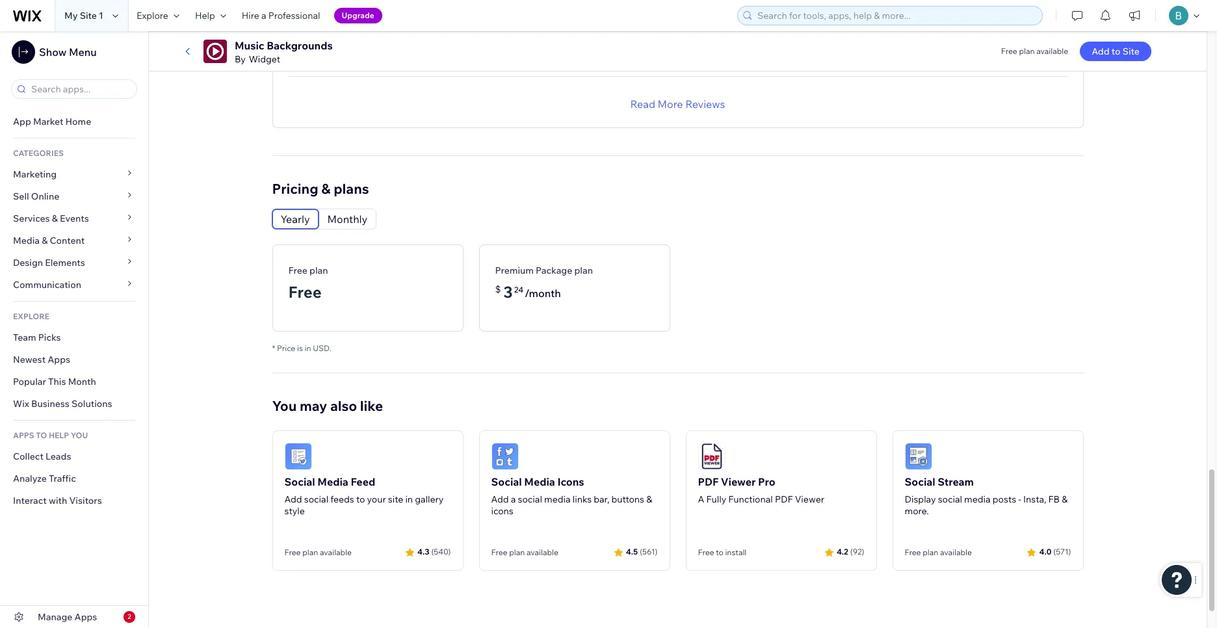 Task type: describe. For each thing, give the bounding box(es) containing it.
pdf viewer pro logo image
[[698, 443, 726, 470]]

helpful
[[1015, 25, 1050, 38]]

design elements link
[[0, 252, 148, 274]]

more
[[658, 97, 683, 110]]

hire
[[242, 10, 259, 21]]

plans
[[334, 180, 369, 197]]

plan down helpful button
[[1019, 46, 1035, 56]]

sidebar element
[[0, 31, 149, 628]]

4.0 (571)
[[1040, 547, 1072, 557]]

design elements
[[13, 257, 85, 269]]

add to site button
[[1080, 42, 1152, 61]]

wix business solutions
[[13, 398, 112, 410]]

free down the yearly
[[288, 264, 308, 276]]

analyze
[[13, 473, 47, 485]]

explore
[[137, 10, 168, 21]]

functional
[[729, 493, 773, 505]]

communication link
[[0, 274, 148, 296]]

more.
[[905, 505, 929, 517]]

-
[[1019, 493, 1022, 505]]

0 horizontal spatial site
[[80, 10, 97, 21]]

newest apps link
[[0, 349, 148, 371]]

icons
[[491, 505, 514, 517]]

collect leads link
[[0, 446, 148, 468]]

to for free
[[716, 547, 724, 557]]

read
[[631, 97, 656, 110]]

media inside social stream display social media posts - insta, fb & more.
[[965, 493, 991, 505]]

my
[[64, 10, 78, 21]]

0 vertical spatial in
[[305, 343, 311, 353]]

plan right package on the top
[[575, 264, 593, 276]]

4.5 (561)
[[626, 547, 658, 557]]

install
[[725, 547, 747, 557]]

yearly button
[[272, 209, 318, 229]]

may
[[300, 397, 327, 414]]

monthly
[[328, 212, 368, 225]]

apps to help you
[[13, 431, 88, 440]]

sell online link
[[0, 185, 148, 207]]

free plan available for social stream
[[905, 547, 972, 557]]

communication
[[13, 279, 83, 291]]

social for social media feed
[[285, 475, 315, 488]]

social media icons logo image
[[491, 443, 519, 470]]

free to install
[[698, 547, 747, 557]]

pro
[[758, 475, 776, 488]]

free down icons
[[491, 547, 508, 557]]

to inside social media feed add social feeds to your site in gallery style
[[356, 493, 365, 505]]

buttons
[[612, 493, 645, 505]]

1 horizontal spatial viewer
[[795, 493, 825, 505]]

my site 1
[[64, 10, 103, 21]]

free down helpful button
[[1001, 46, 1018, 56]]

online
[[31, 191, 59, 202]]

newest apps
[[13, 354, 70, 366]]

hire a professional link
[[234, 0, 328, 31]]

popular this month
[[13, 376, 96, 388]]

social inside social media feed add social feeds to your site in gallery style
[[304, 493, 329, 505]]

posts
[[993, 493, 1017, 505]]

site inside button
[[1123, 46, 1140, 57]]

& for content
[[42, 235, 48, 247]]

also
[[330, 397, 357, 414]]

plan down icons
[[509, 547, 525, 557]]

& inside 'social media icons add a social media links bar, buttons & icons'
[[647, 493, 653, 505]]

pricing & plans
[[272, 180, 369, 197]]

music backgrounds logo image
[[204, 40, 227, 63]]

app market home link
[[0, 111, 148, 133]]

this
[[48, 376, 66, 388]]

music
[[235, 39, 264, 52]]

media inside sidebar element
[[13, 235, 40, 247]]

show menu button
[[12, 40, 97, 64]]

4.2 (92)
[[837, 547, 865, 557]]

wix
[[13, 398, 29, 410]]

apps for manage apps
[[75, 611, 97, 623]]

free plan free
[[288, 264, 328, 302]]

social media icons add a social media links bar, buttons & icons
[[491, 475, 653, 517]]

package
[[536, 264, 573, 276]]

collect
[[13, 451, 44, 462]]

analyze traffic
[[13, 473, 76, 485]]

helpful button
[[996, 24, 1050, 39]]

upgrade
[[342, 10, 374, 20]]

market
[[33, 116, 63, 127]]

to for add
[[1112, 46, 1121, 57]]

business
[[31, 398, 69, 410]]

app market home
[[13, 116, 91, 127]]

fully
[[707, 493, 727, 505]]

picks
[[38, 332, 61, 343]]

explore
[[13, 312, 49, 321]]

sell
[[13, 191, 29, 202]]

1
[[99, 10, 103, 21]]

media & content link
[[0, 230, 148, 252]]

pricing
[[272, 180, 318, 197]]

interact
[[13, 495, 47, 507]]

free plan available for social media icons
[[491, 547, 559, 557]]

content
[[50, 235, 85, 247]]

4.0
[[1040, 547, 1052, 557]]

marketing link
[[0, 163, 148, 185]]

hire a professional
[[242, 10, 320, 21]]

& for plans
[[321, 180, 331, 197]]

interact with visitors link
[[0, 490, 148, 512]]

feed
[[351, 475, 375, 488]]

professional
[[268, 10, 320, 21]]

events
[[60, 213, 89, 224]]

site
[[388, 493, 403, 505]]

pdf viewer pro a fully functional pdf viewer
[[698, 475, 825, 505]]

social stream display social media posts - insta, fb & more.
[[905, 475, 1068, 517]]

0 vertical spatial a
[[261, 10, 266, 21]]

manage
[[38, 611, 72, 623]]

stream
[[938, 475, 974, 488]]

free down the "more."
[[905, 547, 921, 557]]

you
[[272, 397, 297, 414]]

a inside 'social media icons add a social media links bar, buttons & icons'
[[511, 493, 516, 505]]

apps
[[13, 431, 34, 440]]

& for events
[[52, 213, 58, 224]]



Task type: locate. For each thing, give the bounding box(es) containing it.
2 horizontal spatial social
[[905, 475, 936, 488]]

popular
[[13, 376, 46, 388]]

social for social media icons
[[491, 475, 522, 488]]

add inside social media feed add social feeds to your site in gallery style
[[285, 493, 302, 505]]

0 vertical spatial pdf
[[698, 475, 719, 488]]

pdf down the pro
[[775, 493, 793, 505]]

design
[[13, 257, 43, 269]]

1 vertical spatial site
[[1123, 46, 1140, 57]]

visitors
[[69, 495, 102, 507]]

usd.
[[313, 343, 331, 353]]

elements
[[45, 257, 85, 269]]

media inside 'social media icons add a social media links bar, buttons & icons'
[[524, 475, 555, 488]]

available down (0)
[[1037, 46, 1069, 56]]

team picks link
[[0, 327, 148, 349]]

in right "is"
[[305, 343, 311, 353]]

social inside social stream display social media posts - insta, fb & more.
[[938, 493, 963, 505]]

available down feeds
[[320, 547, 352, 557]]

1 vertical spatial a
[[511, 493, 516, 505]]

0 horizontal spatial add
[[285, 493, 302, 505]]

0 horizontal spatial media
[[13, 235, 40, 247]]

interact with visitors
[[13, 495, 102, 507]]

viewer right functional
[[795, 493, 825, 505]]

1 horizontal spatial site
[[1123, 46, 1140, 57]]

1 horizontal spatial social
[[518, 493, 542, 505]]

price
[[277, 343, 295, 353]]

traffic
[[49, 473, 76, 485]]

4.2
[[837, 547, 849, 557]]

free
[[1001, 46, 1018, 56], [288, 264, 308, 276], [288, 282, 322, 302], [285, 547, 301, 557], [491, 547, 508, 557], [698, 547, 714, 557], [905, 547, 921, 557]]

0 vertical spatial viewer
[[721, 475, 756, 488]]

1 horizontal spatial media
[[965, 493, 991, 505]]

2
[[128, 613, 131, 621]]

(571)
[[1054, 547, 1072, 557]]

a down social media icons logo
[[511, 493, 516, 505]]

$
[[495, 283, 501, 295]]

upgrade button
[[334, 8, 382, 23]]

free left install
[[698, 547, 714, 557]]

sell online
[[13, 191, 59, 202]]

1 vertical spatial in
[[405, 493, 413, 505]]

wix business solutions link
[[0, 393, 148, 415]]

services & events
[[13, 213, 89, 224]]

media for social media feed
[[318, 475, 349, 488]]

& left plans
[[321, 180, 331, 197]]

0 horizontal spatial a
[[261, 10, 266, 21]]

4.3 (540)
[[418, 547, 451, 557]]

add for social media icons
[[491, 493, 509, 505]]

social inside social stream display social media posts - insta, fb & more.
[[905, 475, 936, 488]]

0 horizontal spatial in
[[305, 343, 311, 353]]

show
[[39, 46, 67, 59]]

social down social media icons logo
[[491, 475, 522, 488]]

media for social media icons
[[524, 475, 555, 488]]

2 horizontal spatial add
[[1092, 46, 1110, 57]]

free up * price is in usd.
[[288, 282, 322, 302]]

free plan available down the "more."
[[905, 547, 972, 557]]

Search apps... field
[[27, 80, 133, 98]]

team picks
[[13, 332, 61, 343]]

0 horizontal spatial social
[[285, 475, 315, 488]]

add
[[1092, 46, 1110, 57], [285, 493, 302, 505], [491, 493, 509, 505]]

menu
[[69, 46, 97, 59]]

(0)
[[1054, 25, 1068, 38]]

site
[[80, 10, 97, 21], [1123, 46, 1140, 57]]

free plan available down helpful on the right of the page
[[1001, 46, 1069, 56]]

help
[[195, 10, 215, 21]]

team
[[13, 332, 36, 343]]

2 social from the left
[[491, 475, 522, 488]]

social down stream
[[938, 493, 963, 505]]

free down the style
[[285, 547, 301, 557]]

plan down the style
[[303, 547, 318, 557]]

add inside button
[[1092, 46, 1110, 57]]

social right icons
[[518, 493, 542, 505]]

add for social media feed
[[285, 493, 302, 505]]

add to site
[[1092, 46, 1140, 57]]

available down 'social media icons add a social media links bar, buttons & icons'
[[527, 547, 559, 557]]

to inside add to site button
[[1112, 46, 1121, 57]]

0 horizontal spatial viewer
[[721, 475, 756, 488]]

(561)
[[640, 547, 658, 557]]

* price is in usd.
[[272, 343, 331, 353]]

in
[[305, 343, 311, 353], [405, 493, 413, 505]]

& right the 'buttons'
[[647, 493, 653, 505]]

2 media from the left
[[965, 493, 991, 505]]

1 horizontal spatial pdf
[[775, 493, 793, 505]]

$ 3 24 /month
[[495, 282, 561, 302]]

display
[[905, 493, 936, 505]]

plan down yearly button
[[310, 264, 328, 276]]

1 vertical spatial viewer
[[795, 493, 825, 505]]

2 vertical spatial to
[[716, 547, 724, 557]]

insta,
[[1024, 493, 1047, 505]]

1 vertical spatial to
[[356, 493, 365, 505]]

0 horizontal spatial social
[[304, 493, 329, 505]]

social for social stream
[[905, 475, 936, 488]]

free plan available for social media feed
[[285, 547, 352, 557]]

0 vertical spatial site
[[80, 10, 97, 21]]

plan inside free plan free
[[310, 264, 328, 276]]

services
[[13, 213, 50, 224]]

social inside 'social media icons add a social media links bar, buttons & icons'
[[518, 493, 542, 505]]

apps
[[48, 354, 70, 366], [75, 611, 97, 623]]

free plan available down the style
[[285, 547, 352, 557]]

1 horizontal spatial add
[[491, 493, 509, 505]]

a right hire
[[261, 10, 266, 21]]

month
[[68, 376, 96, 388]]

& left content
[[42, 235, 48, 247]]

apps for newest apps
[[48, 354, 70, 366]]

media & content
[[13, 235, 85, 247]]

manage apps
[[38, 611, 97, 623]]

plan down the "more."
[[923, 547, 939, 557]]

premium package plan
[[495, 264, 593, 276]]

widget
[[249, 53, 280, 65]]

categories
[[13, 148, 64, 158]]

social down the social media feed logo
[[285, 475, 315, 488]]

1 vertical spatial apps
[[75, 611, 97, 623]]

marketing
[[13, 168, 57, 180]]

& left events at top
[[52, 213, 58, 224]]

music backgrounds by widget
[[235, 39, 333, 65]]

1 horizontal spatial a
[[511, 493, 516, 505]]

1 social from the left
[[304, 493, 329, 505]]

free plan available down icons
[[491, 547, 559, 557]]

2 horizontal spatial media
[[524, 475, 555, 488]]

social left feeds
[[304, 493, 329, 505]]

available down social stream display social media posts - insta, fb & more.
[[940, 547, 972, 557]]

social inside 'social media icons add a social media links bar, buttons & icons'
[[491, 475, 522, 488]]

social stream logo image
[[905, 443, 932, 470]]

4.5
[[626, 547, 638, 557]]

style
[[285, 505, 305, 517]]

0 horizontal spatial pdf
[[698, 475, 719, 488]]

apps right the manage
[[75, 611, 97, 623]]

newest
[[13, 354, 46, 366]]

backgrounds
[[267, 39, 333, 52]]

0 horizontal spatial to
[[356, 493, 365, 505]]

available for social media icons
[[527, 547, 559, 557]]

/month
[[525, 287, 561, 300]]

in inside social media feed add social feeds to your site in gallery style
[[405, 493, 413, 505]]

0 horizontal spatial media
[[544, 493, 571, 505]]

pdf up a
[[698, 475, 719, 488]]

available for social stream
[[940, 547, 972, 557]]

apps up this
[[48, 354, 70, 366]]

read more reviews button
[[631, 96, 726, 112]]

1 vertical spatial pdf
[[775, 493, 793, 505]]

0 horizontal spatial apps
[[48, 354, 70, 366]]

& inside media & content link
[[42, 235, 48, 247]]

1 horizontal spatial media
[[318, 475, 349, 488]]

& inside services & events link
[[52, 213, 58, 224]]

2 horizontal spatial to
[[1112, 46, 1121, 57]]

1 horizontal spatial social
[[491, 475, 522, 488]]

Search for tools, apps, help & more... field
[[754, 7, 1039, 25]]

1 media from the left
[[544, 493, 571, 505]]

show menu
[[39, 46, 97, 59]]

add inside 'social media icons add a social media links bar, buttons & icons'
[[491, 493, 509, 505]]

media left posts
[[965, 493, 991, 505]]

by
[[235, 53, 246, 65]]

help
[[49, 431, 69, 440]]

you
[[71, 431, 88, 440]]

& inside social stream display social media posts - insta, fb & more.
[[1062, 493, 1068, 505]]

yearly
[[281, 212, 310, 225]]

premium
[[495, 264, 534, 276]]

media inside social media feed add social feeds to your site in gallery style
[[318, 475, 349, 488]]

viewer up functional
[[721, 475, 756, 488]]

0 vertical spatial apps
[[48, 354, 70, 366]]

1 horizontal spatial to
[[716, 547, 724, 557]]

1 horizontal spatial apps
[[75, 611, 97, 623]]

3 social from the left
[[905, 475, 936, 488]]

collect leads
[[13, 451, 71, 462]]

2 social from the left
[[518, 493, 542, 505]]

media left icons
[[524, 475, 555, 488]]

media
[[13, 235, 40, 247], [318, 475, 349, 488], [524, 475, 555, 488]]

(92)
[[851, 547, 865, 557]]

3 social from the left
[[938, 493, 963, 505]]

social media feed logo image
[[285, 443, 312, 470]]

media up design
[[13, 235, 40, 247]]

media inside 'social media icons add a social media links bar, buttons & icons'
[[544, 493, 571, 505]]

media down icons
[[544, 493, 571, 505]]

0 vertical spatial to
[[1112, 46, 1121, 57]]

available for social media feed
[[320, 547, 352, 557]]

social up display
[[905, 475, 936, 488]]

& right fb
[[1062, 493, 1068, 505]]

gallery
[[415, 493, 444, 505]]

solutions
[[72, 398, 112, 410]]

(540)
[[432, 547, 451, 557]]

2 horizontal spatial social
[[938, 493, 963, 505]]

1 social from the left
[[285, 475, 315, 488]]

4.3
[[418, 547, 430, 557]]

feeds
[[331, 493, 354, 505]]

1 horizontal spatial in
[[405, 493, 413, 505]]

with
[[49, 495, 67, 507]]

*
[[272, 343, 275, 353]]

in right site
[[405, 493, 413, 505]]

social inside social media feed add social feeds to your site in gallery style
[[285, 475, 315, 488]]

plan
[[1019, 46, 1035, 56], [310, 264, 328, 276], [575, 264, 593, 276], [303, 547, 318, 557], [509, 547, 525, 557], [923, 547, 939, 557]]

media up feeds
[[318, 475, 349, 488]]

your
[[367, 493, 386, 505]]



Task type: vqa. For each thing, say whether or not it's contained in the screenshot.


